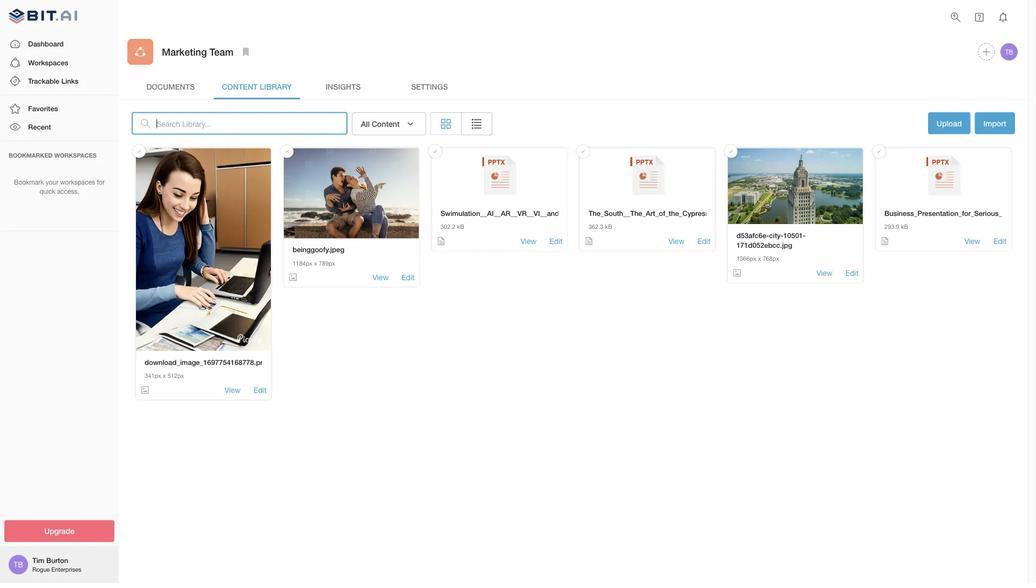Task type: describe. For each thing, give the bounding box(es) containing it.
10501-
[[784, 231, 806, 240]]

view for d53afc6e-city-10501- 171d052ebcc.jpg
[[817, 269, 833, 277]]

171d052ebcc.jpg
[[737, 241, 793, 249]]

x for download_image_1697754168778.png
[[163, 372, 166, 379]]

content inside content library link
[[222, 82, 258, 91]]

import
[[984, 119, 1007, 128]]

upgrade
[[44, 527, 75, 536]]

1366px
[[737, 255, 757, 262]]

x for beinggoofy.jpeg
[[314, 260, 317, 267]]

upload
[[937, 119, 963, 128]]

1366px x 768px
[[737, 255, 780, 262]]

edit for the_south__the_art_of_the_cypress.pptx
[[698, 237, 711, 246]]

edit link for download_image_1697754168778.png
[[254, 385, 267, 395]]

341px x 512px
[[145, 372, 184, 379]]

trackable links
[[28, 77, 79, 85]]

content inside all content button
[[372, 119, 400, 128]]

293.9
[[885, 223, 900, 230]]

d53afc6e city 10501 171d052ebcc.jpg image
[[728, 148, 864, 224]]

edit link for d53afc6e-city-10501- 171d052ebcc.jpg
[[846, 268, 859, 278]]

view link for download_image_1697754168778.png
[[225, 385, 241, 395]]

1184px x 789px
[[293, 260, 336, 267]]

dashboard
[[28, 40, 64, 48]]

bookmarked
[[9, 152, 53, 159]]

download_image_1697754168778.png image
[[136, 148, 271, 351]]

edit link for the_south__the_art_of_the_cypress.pptx
[[698, 236, 711, 246]]

download_image_1697754168778.png
[[145, 358, 269, 367]]

302.2
[[441, 223, 456, 230]]

all content
[[361, 119, 400, 128]]

bookmark your workspaces for quick access.
[[14, 179, 105, 195]]

city-
[[770, 231, 784, 240]]

workspaces button
[[0, 53, 119, 72]]

tb button
[[1000, 42, 1020, 62]]

edit link for business_presentation_for_serious_business.p
[[994, 236, 1007, 246]]

d53afc6e-
[[737, 231, 770, 240]]

362.3 kb
[[589, 223, 613, 230]]

bookmark image
[[240, 45, 253, 58]]

edit for d53afc6e-city-10501- 171d052ebcc.jpg
[[846, 269, 859, 277]]

enterprises
[[51, 566, 81, 573]]

workspaces
[[60, 179, 95, 186]]

view link for business_presentation_for_serious_business.p
[[965, 236, 981, 246]]

kb for business_presentation_for_serious_business.p
[[902, 223, 909, 230]]

view for the_south__the_art_of_the_cypress.pptx
[[669, 237, 685, 246]]

workspaces
[[54, 152, 97, 159]]

edit for download_image_1697754168778.png
[[254, 386, 267, 395]]

your
[[46, 179, 58, 186]]

bookmarked workspaces
[[9, 152, 97, 159]]



Task type: vqa. For each thing, say whether or not it's contained in the screenshot.


Task type: locate. For each thing, give the bounding box(es) containing it.
0 horizontal spatial kb
[[457, 223, 465, 230]]

362.3
[[589, 223, 604, 230]]

edit for business_presentation_for_serious_business.p
[[994, 237, 1007, 246]]

x
[[759, 255, 762, 262], [314, 260, 317, 267], [163, 372, 166, 379]]

favorites
[[28, 104, 58, 113]]

0 horizontal spatial x
[[163, 372, 166, 379]]

trackable
[[28, 77, 59, 85]]

insights
[[326, 82, 361, 91]]

kb right 293.9
[[902, 223, 909, 230]]

Search Library... search field
[[157, 112, 348, 135]]

workspaces
[[28, 58, 68, 67]]

1 horizontal spatial kb
[[606, 223, 613, 230]]

512px
[[168, 372, 184, 379]]

marketing team
[[162, 46, 234, 57]]

x left '768px'
[[759, 255, 762, 262]]

1 vertical spatial tb
[[14, 560, 23, 569]]

x left the 789px
[[314, 260, 317, 267]]

the_south__the_art_of_the_cypress.pptx
[[589, 209, 726, 218]]

all
[[361, 119, 370, 128]]

quick
[[40, 188, 55, 195]]

content
[[222, 82, 258, 91], [372, 119, 400, 128]]

view for beinggoofy.jpeg
[[373, 273, 389, 282]]

1 horizontal spatial content
[[372, 119, 400, 128]]

0 vertical spatial content
[[222, 82, 258, 91]]

view for download_image_1697754168778.png
[[225, 386, 241, 395]]

library
[[260, 82, 292, 91]]

768px
[[763, 255, 780, 262]]

edit link for swimulation__ai__ar__vr__vi__and_haptic_feedback.pptx
[[550, 236, 563, 246]]

x for d53afc6e-city-10501- 171d052ebcc.jpg
[[759, 255, 762, 262]]

kb for swimulation__ai__ar__vr__vi__and_haptic_feedback.pptx
[[457, 223, 465, 230]]

rogue
[[32, 566, 50, 573]]

1 horizontal spatial x
[[314, 260, 317, 267]]

burton
[[46, 556, 68, 565]]

content library link
[[214, 73, 300, 99]]

documents
[[146, 82, 195, 91]]

edit link for beinggoofy.jpeg
[[402, 272, 415, 283]]

marketing
[[162, 46, 207, 57]]

beinggoofy.jpeg
[[293, 245, 345, 254]]

trackable links button
[[0, 72, 119, 90]]

tim burton rogue enterprises
[[32, 556, 81, 573]]

789px
[[319, 260, 336, 267]]

d53afc6e-city-10501- 171d052ebcc.jpg
[[737, 231, 806, 249]]

1 vertical spatial content
[[372, 119, 400, 128]]

bookmark
[[14, 179, 44, 186]]

0 vertical spatial tb
[[1006, 48, 1014, 56]]

view link
[[521, 236, 537, 246], [669, 236, 685, 246], [965, 236, 981, 246], [817, 268, 833, 278], [373, 272, 389, 283], [225, 385, 241, 395]]

swimulation__ai__ar__vr__vi__and_haptic_feedback.pptx
[[441, 209, 637, 218]]

view link for the_south__the_art_of_the_cypress.pptx
[[669, 236, 685, 246]]

1 kb from the left
[[457, 223, 465, 230]]

view
[[521, 237, 537, 246], [669, 237, 685, 246], [965, 237, 981, 246], [817, 269, 833, 277], [373, 273, 389, 282], [225, 386, 241, 395]]

302.2 kb
[[441, 223, 465, 230]]

tim
[[32, 556, 44, 565]]

tab list
[[127, 73, 1020, 99]]

edit link
[[550, 236, 563, 246], [698, 236, 711, 246], [994, 236, 1007, 246], [846, 268, 859, 278], [402, 272, 415, 283], [254, 385, 267, 395]]

links
[[61, 77, 79, 85]]

view for business_presentation_for_serious_business.p
[[965, 237, 981, 246]]

tab list containing documents
[[127, 73, 1020, 99]]

view link for swimulation__ai__ar__vr__vi__and_haptic_feedback.pptx
[[521, 236, 537, 246]]

upgrade button
[[4, 520, 114, 542]]

2 kb from the left
[[606, 223, 613, 230]]

2 horizontal spatial kb
[[902, 223, 909, 230]]

upload button
[[929, 112, 971, 135], [929, 112, 971, 134]]

view link for beinggoofy.jpeg
[[373, 272, 389, 283]]

content library
[[222, 82, 292, 91]]

settings link
[[387, 73, 473, 99]]

2 horizontal spatial x
[[759, 255, 762, 262]]

documents link
[[127, 73, 214, 99]]

kb for the_south__the_art_of_the_cypress.pptx
[[606, 223, 613, 230]]

dashboard button
[[0, 35, 119, 53]]

kb
[[457, 223, 465, 230], [606, 223, 613, 230], [902, 223, 909, 230]]

group
[[431, 112, 493, 135]]

access.
[[57, 188, 79, 195]]

0 horizontal spatial tb
[[14, 560, 23, 569]]

view for swimulation__ai__ar__vr__vi__and_haptic_feedback.pptx
[[521, 237, 537, 246]]

edit for beinggoofy.jpeg
[[402, 273, 415, 282]]

favorites button
[[0, 99, 119, 118]]

all content button
[[352, 112, 426, 135]]

content down bookmark "icon"
[[222, 82, 258, 91]]

edit for swimulation__ai__ar__vr__vi__and_haptic_feedback.pptx
[[550, 237, 563, 246]]

341px
[[145, 372, 161, 379]]

import button
[[976, 112, 1016, 134]]

for
[[97, 179, 105, 186]]

kb right the 302.2
[[457, 223, 465, 230]]

recent
[[28, 123, 51, 131]]

business_presentation_for_serious_business.p
[[885, 209, 1037, 218]]

team
[[210, 46, 234, 57]]

tb inside button
[[1006, 48, 1014, 56]]

settings
[[411, 82, 448, 91]]

kb right '362.3'
[[606, 223, 613, 230]]

x right 341px
[[163, 372, 166, 379]]

1184px
[[293, 260, 313, 267]]

tb
[[1006, 48, 1014, 56], [14, 560, 23, 569]]

recent button
[[0, 118, 119, 136]]

0 horizontal spatial content
[[222, 82, 258, 91]]

293.9 kb
[[885, 223, 909, 230]]

3 kb from the left
[[902, 223, 909, 230]]

view link for d53afc6e-city-10501- 171d052ebcc.jpg
[[817, 268, 833, 278]]

edit
[[550, 237, 563, 246], [698, 237, 711, 246], [994, 237, 1007, 246], [846, 269, 859, 277], [402, 273, 415, 282], [254, 386, 267, 395]]

insights link
[[300, 73, 387, 99]]

content right all
[[372, 119, 400, 128]]

beinggoofy.jpeg image
[[284, 148, 419, 238]]

1 horizontal spatial tb
[[1006, 48, 1014, 56]]



